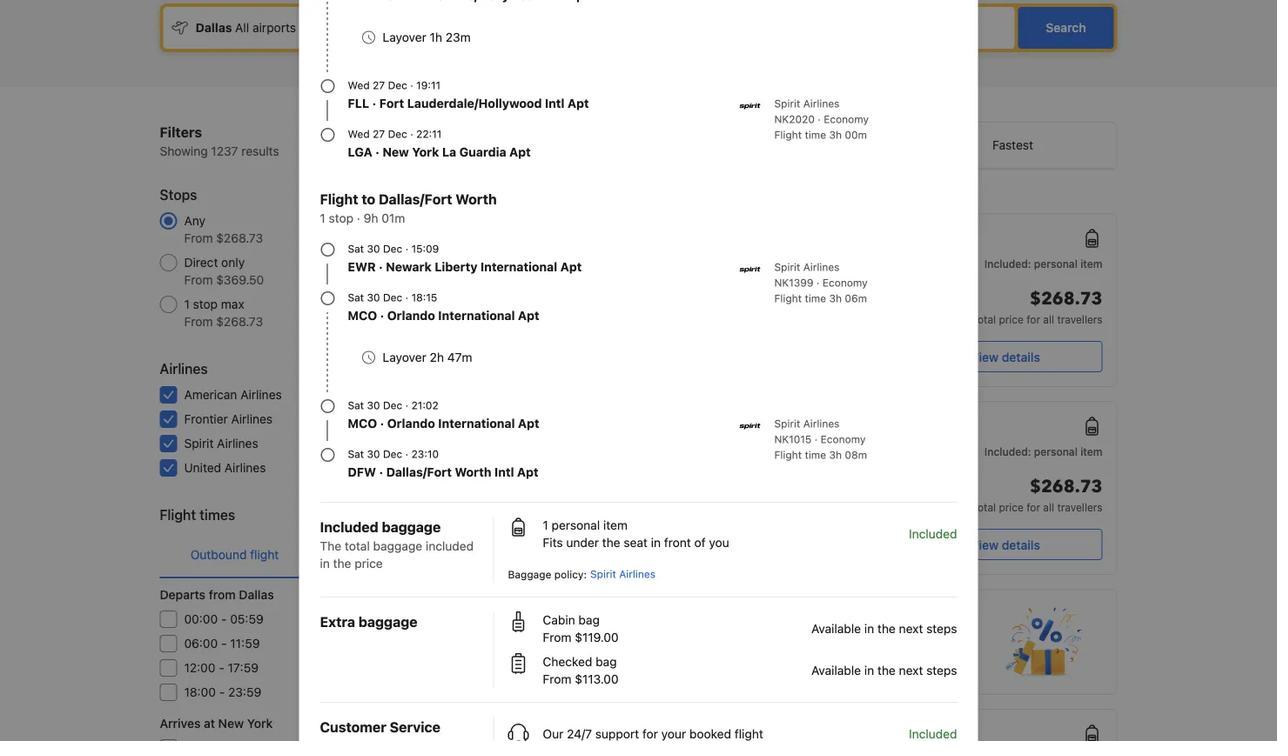 Task type: describe. For each thing, give the bounding box(es) containing it.
change
[[551, 185, 587, 198]]

trip savings
[[559, 607, 618, 619]]

spirit right 427
[[509, 467, 535, 480]]

sat 30 dec · 23:10 dfw · dallas/fort worth intl apt
[[348, 448, 539, 480]]

fastest
[[993, 138, 1033, 152]]

apt inside sat 30 dec · 21:02 mco · orlando international apt
[[518, 417, 539, 431]]

view for 1st view details button
[[971, 350, 999, 364]]

7h 13m
[[706, 726, 742, 738]]

stop inside flight to dallas/fort worth 1 stop · 9h 01m
[[329, 211, 354, 225]]

return flight
[[350, 548, 419, 562]]

fort
[[379, 96, 404, 111]]

customer service
[[320, 720, 440, 736]]

available for from $119.00
[[811, 622, 861, 636]]

dec for sat 30 dec · 15:09 ewr · newark liberty international apt
[[383, 243, 402, 255]]

10%
[[740, 647, 764, 662]]

1 vertical spatial york
[[247, 717, 273, 731]]

9h for 9h 07m
[[705, 418, 718, 430]]

spirit inside 'baggage policy: spirit airlines'
[[590, 568, 616, 581]]

return flight button
[[309, 533, 459, 578]]

from
[[209, 588, 236, 602]]

· inside spirit airlines nk2020 · economy flight time 3h 00m
[[818, 113, 821, 125]]

orlando for sat 30 dec · 18:15 mco · orlando international apt
[[387, 309, 435, 323]]

if
[[590, 185, 596, 198]]

york inside the wed 27 dec · 22:11 lga · new york la guardia apt
[[412, 145, 439, 159]]

flight for return flight
[[390, 548, 419, 562]]

filters showing 1237 results
[[160, 124, 279, 158]]

1 vertical spatial baggage
[[373, 539, 422, 554]]

discount
[[768, 647, 816, 662]]

front
[[664, 536, 691, 550]]

united airlines
[[184, 461, 266, 475]]

tab list containing outbound flight
[[160, 533, 459, 580]]

enjoy
[[697, 647, 727, 662]]

times
[[200, 507, 235, 524]]

1 inside flight to dallas/fort worth 1 stop · 9h 01m
[[320, 211, 325, 225]]

$113.00
[[575, 673, 619, 687]]

9h inside flight to dallas/fort worth 1 stop · 9h 01m
[[364, 211, 378, 225]]

30 inside 15:09 ewr . 30 dec
[[597, 518, 610, 530]]

fll
[[348, 96, 369, 111]]

1152
[[434, 297, 459, 312]]

spirit up baggage
[[509, 547, 535, 559]]

. for 19:04
[[839, 435, 842, 447]]

arrives at new york
[[160, 717, 273, 731]]

2 travellers from the top
[[1057, 501, 1103, 514]]

cheapest
[[779, 138, 833, 152]]

11:59
[[230, 637, 260, 651]]

1 vertical spatial at
[[204, 717, 215, 731]]

dec inside 15:09 ewr . 30 dec
[[613, 518, 632, 530]]

1 travellers from the top
[[1057, 313, 1103, 326]]

22:11
[[416, 128, 442, 140]]

$119.00
[[575, 631, 619, 645]]

15:09 inside sat 30 dec · 15:09 ewr · newark liberty international apt
[[411, 243, 439, 255]]

15:09 ewr . 30 dec
[[564, 498, 632, 530]]

$268.73 inside any from $268.73
[[216, 231, 263, 245]]

1 vertical spatial new
[[218, 717, 244, 731]]

under
[[566, 536, 599, 550]]

the down participating
[[877, 664, 896, 678]]

1 vertical spatial 01m
[[719, 497, 740, 509]]

$268.73 total price for all travellers for 1st view details button from the bottom
[[972, 475, 1103, 514]]

savings
[[581, 607, 618, 619]]

9h 07m
[[705, 418, 742, 430]]

a
[[730, 647, 737, 662]]

item inside 1 personal item fits under the seat in front of you
[[603, 518, 628, 533]]

airlines up 15:09 ewr . 30 dec
[[538, 467, 574, 480]]

· inside spirit airlines nk1015 · economy flight time 3h 08m
[[815, 434, 818, 446]]

12:00 - 17:59
[[184, 661, 259, 676]]

2 included: personal item from the top
[[984, 446, 1103, 458]]

dec for sat 30 dec · 21:02 mco · orlando international apt
[[383, 400, 402, 412]]

airlines up policy:
[[538, 547, 574, 559]]

from for direct only
[[184, 273, 213, 287]]

nk2020
[[774, 113, 815, 125]]

included for included
[[909, 527, 957, 541]]

all for 1st view details button from the bottom
[[1043, 501, 1054, 514]]

1 vertical spatial spirit airlines
[[509, 467, 574, 480]]

06:00
[[184, 637, 218, 651]]

427
[[437, 461, 459, 475]]

seat
[[624, 536, 648, 550]]

return
[[350, 548, 387, 562]]

price inside included baggage the total baggage included in the price
[[355, 557, 383, 571]]

total for 1st view details button
[[972, 313, 996, 326]]

2 view details button from the top
[[908, 529, 1103, 561]]

only inside "direct only from $369.50"
[[221, 256, 245, 270]]

at inside unlock genius members-only deals once you've booked your flights, enjoy a 10% discount at participating genius properties worldwide.
[[819, 647, 830, 662]]

outbound flight button
[[160, 533, 309, 578]]

extra
[[320, 614, 355, 631]]

the inside 1 personal item fits under the seat in front of you
[[602, 536, 620, 550]]

new inside the wed 27 dec · 22:11 lga · new york la guardia apt
[[383, 145, 409, 159]]

are
[[628, 185, 643, 198]]

checked bag from $113.00
[[543, 655, 619, 687]]

airlines down "american airlines"
[[231, 412, 273, 427]]

from inside any from $268.73
[[184, 231, 213, 245]]

united
[[184, 461, 221, 475]]

141
[[441, 686, 459, 700]]

spirit airlines nk1015 · economy flight time 3h 08m
[[774, 418, 867, 461]]

apt inside the wed 27 dec · 19:11 fll · fort lauderdale/hollywood intl apt
[[568, 96, 589, 111]]

nk1015
[[774, 434, 812, 446]]

1 horizontal spatial 23:10
[[841, 498, 880, 514]]

36
[[444, 412, 459, 427]]

12:00
[[184, 661, 215, 676]]

properties
[[509, 665, 567, 679]]

you've
[[542, 647, 579, 662]]

apt inside sat 30 dec · 23:10 dfw · dallas/fort worth intl apt
[[517, 465, 539, 480]]

mco for sat 30 dec · 21:02 mco · orlando international apt
[[348, 417, 377, 431]]

$268.73 total price for all travellers for 1st view details button
[[972, 287, 1103, 326]]

9h 01m
[[704, 497, 740, 509]]

06:00 - 11:59
[[184, 637, 260, 651]]

1 details from the top
[[1002, 350, 1040, 364]]

checked
[[543, 655, 592, 669]]

dallas/fort inside flight to dallas/fort worth 1 stop · 9h 01m
[[379, 191, 452, 208]]

apt inside the wed 27 dec · 22:11 lga · new york la guardia apt
[[509, 145, 531, 159]]

spirit up united
[[184, 437, 214, 451]]

0 vertical spatial spirit airlines
[[184, 437, 258, 451]]

23m
[[446, 30, 471, 44]]

results
[[241, 144, 279, 158]]

flights,
[[655, 647, 694, 662]]

dec inside the 19:04 lga . 27 dec
[[860, 439, 880, 451]]

steps for $113.00
[[926, 664, 957, 678]]

from for checked bag
[[543, 673, 572, 687]]

available in the next steps for $113.00
[[811, 664, 957, 678]]

3h for orlando international apt
[[829, 449, 842, 461]]

baggage policy: spirit airlines
[[508, 568, 656, 581]]

spirit inside spirit airlines nk2020 · economy flight time 3h 00m
[[774, 98, 800, 110]]

flight inside flight to dallas/fort worth 1 stop · 9h 01m
[[320, 191, 358, 208]]

mco for sat 30 dec · 18:15 mco · orlando international apt
[[348, 309, 377, 323]]

the inside included baggage the total baggage included in the price
[[333, 557, 351, 571]]

00:00 - 05:59
[[184, 612, 264, 627]]

1 vertical spatial lga
[[816, 251, 836, 263]]

flight for outbound flight
[[250, 548, 279, 562]]

flight times
[[160, 507, 235, 524]]

01m inside flight to dallas/fort worth 1 stop · 9h 01m
[[382, 211, 405, 225]]

any
[[184, 214, 205, 228]]

tab list containing cheapest
[[495, 123, 1116, 170]]

from for cabin bag
[[543, 631, 572, 645]]

0 vertical spatial dfw
[[564, 251, 588, 263]]

19:04 lga . 27 dec
[[816, 418, 880, 451]]

orlando for sat 30 dec · 21:02 mco · orlando international apt
[[387, 417, 435, 431]]

1 view details button from the top
[[908, 341, 1103, 373]]

international for sat 30 dec · 18:15 mco · orlando international apt
[[438, 309, 515, 323]]

2h
[[430, 350, 444, 365]]

1 for from the top
[[1027, 313, 1040, 326]]

492
[[437, 388, 459, 402]]

price for 1st view details button from the bottom
[[999, 501, 1024, 514]]

lga inside the wed 27 dec · 22:11 lga · new york la guardia apt
[[348, 145, 372, 159]]

wed 27 dec · 19:11 fll · fort lauderdale/hollywood intl apt
[[348, 79, 589, 111]]

05:59
[[230, 612, 264, 627]]

extra baggage
[[320, 614, 417, 631]]

- for 06:00
[[221, 637, 227, 651]]

airlines up 'frontier airlines'
[[240, 388, 282, 402]]

worldwide.
[[570, 665, 631, 679]]

cabin bag from $119.00
[[543, 613, 619, 645]]

2 view details from the top
[[971, 538, 1040, 552]]

19:11
[[416, 79, 441, 91]]

- for 18:00
[[219, 686, 225, 700]]

item for 1st view details button from the bottom
[[1080, 446, 1103, 458]]

once
[[509, 647, 539, 662]]

included
[[426, 539, 474, 554]]

showing
[[160, 144, 208, 158]]

direct only from $369.50
[[184, 256, 264, 287]]

included for included baggage the total baggage included in the price
[[320, 519, 378, 536]]

service
[[390, 720, 440, 736]]

27 inside the 19:04 lga . 27 dec
[[845, 439, 857, 451]]

stops
[[160, 187, 197, 203]]

lga inside the 19:04 lga . 27 dec
[[816, 439, 836, 451]]

spirit inside spirit airlines nk1015 · economy flight time 3h 08m
[[774, 418, 800, 430]]

intl for worth
[[494, 465, 514, 480]]

time for newark liberty international apt
[[805, 293, 826, 305]]

you
[[709, 536, 729, 550]]

booked
[[582, 647, 624, 662]]



Task type: locate. For each thing, give the bounding box(es) containing it.
30 left 21:02
[[367, 400, 380, 412]]

1 available in the next steps from the top
[[811, 622, 957, 636]]

2 vertical spatial 27
[[845, 439, 857, 451]]

1 horizontal spatial ewr
[[564, 518, 588, 530]]

1 vertical spatial dallas/fort
[[386, 465, 452, 480]]

available for from $113.00
[[811, 664, 861, 678]]

in inside included baggage the total baggage included in the price
[[320, 557, 330, 571]]

ewr
[[348, 260, 376, 274], [564, 518, 588, 530]]

1 vertical spatial tab list
[[160, 533, 459, 580]]

2 horizontal spatial 1
[[543, 518, 548, 533]]

2 available in the next steps from the top
[[811, 664, 957, 678]]

0 vertical spatial view details button
[[908, 341, 1103, 373]]

2 vertical spatial 1
[[543, 518, 548, 533]]

30 inside sat 30 dec · 18:15 mco · orlando international apt
[[367, 292, 380, 304]]

1 horizontal spatial 15:09
[[564, 498, 603, 514]]

1 available from the top
[[811, 622, 861, 636]]

27 down fort
[[373, 128, 385, 140]]

the up participating
[[877, 622, 896, 636]]

2 layover from the top
[[383, 350, 426, 365]]

1 vertical spatial spirit airlines image
[[740, 416, 760, 437]]

1 included: personal item from the top
[[984, 258, 1103, 270]]

intl
[[545, 96, 565, 111], [494, 465, 514, 480]]

15:09 up the under
[[564, 498, 603, 514]]

. down 19:04
[[839, 435, 842, 447]]

sat 30 dec · 18:15 mco · orlando international apt
[[348, 292, 539, 323]]

188
[[438, 256, 459, 270]]

prices may change if there are
[[494, 185, 646, 198]]

layover left 1h
[[383, 30, 426, 44]]

0 vertical spatial economy
[[824, 113, 869, 125]]

spirit airlines up baggage
[[509, 547, 574, 559]]

time inside spirit airlines nk1015 · economy flight time 3h 08m
[[805, 449, 826, 461]]

economy for orlando international apt
[[821, 434, 866, 446]]

cheapest button
[[702, 123, 909, 168]]

travellers
[[1057, 313, 1103, 326], [1057, 501, 1103, 514]]

1 wed from the top
[[348, 79, 370, 91]]

1 vertical spatial worth
[[455, 465, 491, 480]]

1 vertical spatial genius
[[908, 647, 947, 662]]

3 sat from the top
[[348, 400, 364, 412]]

1 3h from the top
[[829, 129, 842, 141]]

2 mco from the top
[[348, 417, 377, 431]]

departs from dallas
[[160, 588, 274, 602]]

spirit airlines up united airlines
[[184, 437, 258, 451]]

0 vertical spatial genius
[[559, 627, 606, 644]]

airlines down 'frontier airlines'
[[217, 437, 258, 451]]

1 vertical spatial available in the next steps
[[811, 664, 957, 678]]

wed down the fll
[[348, 128, 370, 140]]

time inside spirit airlines nk2020 · economy flight time 3h 00m
[[805, 129, 826, 141]]

spirit airlines nk2020 · economy flight time 3h 00m
[[774, 98, 869, 141]]

2 3h from the top
[[829, 293, 842, 305]]

economy up 06m
[[823, 277, 868, 289]]

30 inside sat 30 dec · 15:09 ewr · newark liberty international apt
[[367, 243, 380, 255]]

- for 12:00
[[219, 661, 224, 676]]

23:10 down '08m' at the bottom right
[[841, 498, 880, 514]]

flight for orlando international apt
[[774, 449, 802, 461]]

only up $369.50
[[221, 256, 245, 270]]

sat for sat 30 dec · 15:09 ewr · newark liberty international apt
[[348, 243, 364, 255]]

wed inside the wed 27 dec · 19:11 fll · fort lauderdale/hollywood intl apt
[[348, 79, 370, 91]]

0 vertical spatial tab list
[[495, 123, 1116, 170]]

0 vertical spatial details
[[1002, 350, 1040, 364]]

dec down 19:04
[[860, 439, 880, 451]]

from down any
[[184, 231, 213, 245]]

1 horizontal spatial new
[[383, 145, 409, 159]]

cabin
[[543, 613, 575, 628]]

flight for fort lauderdale/hollywood intl apt
[[774, 129, 802, 141]]

direct
[[184, 256, 218, 270]]

available down participating
[[811, 664, 861, 678]]

1 vertical spatial details
[[1002, 538, 1040, 552]]

total for 1st view details button from the bottom
[[972, 501, 996, 514]]

27 inside the wed 27 dec · 22:11 lga · new york la guardia apt
[[373, 128, 385, 140]]

1 vertical spatial personal
[[1034, 446, 1078, 458]]

18:00
[[184, 686, 216, 700]]

stop inside 1 stop max from $268.73
[[193, 297, 218, 312]]

1 stop max from $268.73
[[184, 297, 263, 329]]

spirit airlines
[[184, 437, 258, 451], [509, 467, 574, 480], [509, 547, 574, 559]]

in down the the
[[320, 557, 330, 571]]

0 horizontal spatial tab list
[[160, 533, 459, 580]]

$369.50
[[216, 273, 264, 287]]

27
[[373, 79, 385, 91], [373, 128, 385, 140], [845, 439, 857, 451]]

flight for newark liberty international apt
[[774, 293, 802, 305]]

9h for 9h 01m
[[704, 497, 716, 509]]

1 vertical spatial orlando
[[387, 417, 435, 431]]

1
[[320, 211, 325, 225], [184, 297, 190, 312], [543, 518, 548, 533]]

2 time from the top
[[805, 293, 826, 305]]

0 vertical spatial ewr
[[348, 260, 376, 274]]

1 mco from the top
[[348, 309, 377, 323]]

unlock
[[509, 627, 556, 644]]

1 vertical spatial 27
[[373, 128, 385, 140]]

1 horizontal spatial tab list
[[495, 123, 1116, 170]]

total
[[345, 539, 370, 554]]

0 horizontal spatial at
[[204, 717, 215, 731]]

flight up dallas
[[250, 548, 279, 562]]

airlines inside 'baggage policy: spirit airlines'
[[619, 568, 656, 581]]

0 vertical spatial worth
[[456, 191, 497, 208]]

3h for newark liberty international apt
[[829, 293, 842, 305]]

spirit airlines image left nk2020
[[740, 96, 760, 117]]

sat 30 dec · 15:09 ewr · newark liberty international apt
[[348, 243, 582, 274]]

apt inside sat 30 dec · 18:15 mco · orlando international apt
[[518, 309, 539, 323]]

30 inside sat 30 dec · 21:02 mco · orlando international apt
[[367, 400, 380, 412]]

flight
[[250, 548, 279, 562], [390, 548, 419, 562]]

orlando down 21:02
[[387, 417, 435, 431]]

0 vertical spatial available in the next steps
[[811, 622, 957, 636]]

3h inside spirit airlines nk1399 · economy flight time 3h 06m
[[829, 293, 842, 305]]

9h left the 07m
[[705, 418, 718, 430]]

customer
[[320, 720, 386, 736]]

$268.73 inside 1 stop max from $268.73
[[216, 315, 263, 329]]

york down 23:59
[[247, 717, 273, 731]]

departs
[[160, 588, 206, 602]]

only inside unlock genius members-only deals once you've booked your flights, enjoy a 10% discount at participating genius properties worldwide.
[[679, 627, 708, 644]]

1 for 1 stop max from $268.73
[[184, 297, 190, 312]]

00m
[[845, 129, 867, 141]]

available in the next steps down participating
[[811, 664, 957, 678]]

01m
[[382, 211, 405, 225], [719, 497, 740, 509]]

intl inside the wed 27 dec · 19:11 fll · fort lauderdale/hollywood intl apt
[[545, 96, 565, 111]]

wed up the fll
[[348, 79, 370, 91]]

00:00
[[184, 612, 218, 627]]

orlando inside sat 30 dec · 18:15 mco · orlando international apt
[[387, 309, 435, 323]]

1 for 1 personal item fits under the seat in front of you
[[543, 518, 548, 533]]

0 vertical spatial dallas/fort
[[379, 191, 452, 208]]

1 vertical spatial dfw
[[348, 465, 376, 480]]

only up enjoy
[[679, 627, 708, 644]]

27 up fort
[[373, 79, 385, 91]]

27 inside the wed 27 dec · 19:11 fll · fort lauderdale/hollywood intl apt
[[373, 79, 385, 91]]

dec inside sat 30 dec · 23:10 dfw · dallas/fort worth intl apt
[[383, 448, 402, 461]]

7h
[[706, 726, 718, 738]]

1 view details from the top
[[971, 350, 1040, 364]]

3 time from the top
[[805, 449, 826, 461]]

1 included: from the top
[[984, 258, 1031, 270]]

american airlines
[[184, 388, 282, 402]]

dec inside the wed 27 dec · 19:11 fll · fort lauderdale/hollywood intl apt
[[388, 79, 407, 91]]

baggage
[[382, 519, 441, 536], [373, 539, 422, 554], [359, 614, 417, 631]]

13m
[[721, 726, 742, 738]]

available in the next steps
[[811, 622, 957, 636], [811, 664, 957, 678]]

0 vertical spatial .
[[839, 435, 842, 447]]

0 vertical spatial personal
[[1034, 258, 1078, 270]]

worth down guardia
[[456, 191, 497, 208]]

airlines inside spirit airlines nk2020 · economy flight time 3h 00m
[[803, 98, 840, 110]]

wed for lga
[[348, 128, 370, 140]]

personal for 1st view details button from the bottom
[[1034, 446, 1078, 458]]

orlando down the 18:15 at the top
[[387, 309, 435, 323]]

outbound
[[190, 548, 247, 562]]

2 available from the top
[[811, 664, 861, 678]]

economy up 00m
[[824, 113, 869, 125]]

flight left times
[[160, 507, 196, 524]]

dec inside sat 30 dec · 18:15 mco · orlando international apt
[[383, 292, 402, 304]]

23:10 inside sat 30 dec · 23:10 dfw · dallas/fort worth intl apt
[[411, 448, 439, 461]]

1 vertical spatial 3h
[[829, 293, 842, 305]]

23:59
[[228, 686, 262, 700]]

. up the under
[[591, 514, 594, 527]]

0 horizontal spatial flight
[[250, 548, 279, 562]]

economy for newark liberty international apt
[[823, 277, 868, 289]]

0 horizontal spatial 1
[[184, 297, 190, 312]]

dec down sat 30 dec · 21:02 mco · orlando international apt
[[383, 448, 402, 461]]

2 $268.73 total price for all travellers from the top
[[972, 475, 1103, 514]]

wed 27 dec · 22:11 lga · new york la guardia apt
[[348, 128, 531, 159]]

may
[[527, 185, 548, 198]]

included inside included baggage the total baggage included in the price
[[320, 519, 378, 536]]

international inside sat 30 dec · 15:09 ewr · newark liberty international apt
[[480, 260, 557, 274]]

sat for sat 30 dec · 23:10 dfw · dallas/fort worth intl apt
[[348, 448, 364, 461]]

1 horizontal spatial only
[[679, 627, 708, 644]]

to
[[362, 191, 375, 208]]

from inside "direct only from $369.50"
[[184, 273, 213, 287]]

genius image
[[509, 604, 552, 622], [509, 604, 552, 622], [1005, 608, 1082, 677]]

dfw up total
[[348, 465, 376, 480]]

layover for layover 2h 47m
[[383, 350, 426, 365]]

1 steps from the top
[[926, 622, 957, 636]]

3 3h from the top
[[829, 449, 842, 461]]

0 vertical spatial steps
[[926, 622, 957, 636]]

dfw inside sat 30 dec · 23:10 dfw · dallas/fort worth intl apt
[[348, 465, 376, 480]]

30 down to
[[367, 243, 380, 255]]

baggage
[[508, 569, 551, 581]]

airlines down seat
[[619, 568, 656, 581]]

2 view from the top
[[971, 538, 999, 552]]

30 up the under
[[597, 518, 610, 530]]

baggage for included
[[382, 519, 441, 536]]

2 spirit airlines image from the top
[[740, 416, 760, 437]]

0 vertical spatial next
[[899, 622, 923, 636]]

dallas/fort down sat 30 dec · 21:02 mco · orlando international apt
[[386, 465, 452, 480]]

the
[[320, 539, 341, 554]]

1 vertical spatial all
[[1043, 501, 1054, 514]]

30 for sat 30 dec · 18:15 mco · orlando international apt
[[367, 292, 380, 304]]

0 horizontal spatial included
[[320, 519, 378, 536]]

2 vertical spatial spirit airlines
[[509, 547, 574, 559]]

1 vertical spatial item
[[1080, 446, 1103, 458]]

airlines up nk1399
[[803, 261, 840, 273]]

30 for sat 30 dec · 15:09 ewr · newark liberty international apt
[[367, 243, 380, 255]]

la
[[442, 145, 456, 159]]

flight inside spirit airlines nk2020 · economy flight time 3h 00m
[[774, 129, 802, 141]]

economy inside spirit airlines nk1015 · economy flight time 3h 08m
[[821, 434, 866, 446]]

sat 30 dec · 21:02 mco · orlando international apt
[[348, 400, 539, 431]]

in up participating
[[864, 622, 874, 636]]

1 vertical spatial view details
[[971, 538, 1040, 552]]

baggage up the return flight
[[382, 519, 441, 536]]

time down nk2020
[[805, 129, 826, 141]]

for
[[1027, 313, 1040, 326], [1027, 501, 1040, 514]]

0 vertical spatial lga
[[348, 145, 372, 159]]

spirit airlines image for fort lauderdale/hollywood intl apt
[[740, 96, 760, 117]]

27 for new
[[373, 128, 385, 140]]

30 for sat 30 dec · 21:02 mco · orlando international apt
[[367, 400, 380, 412]]

intl for lauderdale/hollywood
[[545, 96, 565, 111]]

intl inside sat 30 dec · 23:10 dfw · dallas/fort worth intl apt
[[494, 465, 514, 480]]

0 vertical spatial 9h
[[364, 211, 378, 225]]

airlines right united
[[225, 461, 266, 475]]

1 flight from the left
[[250, 548, 279, 562]]

of
[[694, 536, 706, 550]]

from inside 1 stop max from $268.73
[[184, 315, 213, 329]]

dec for sat 30 dec · 23:10 dfw · dallas/fort worth intl apt
[[383, 448, 402, 461]]

.
[[839, 435, 842, 447], [591, 514, 594, 527]]

next for from $113.00
[[899, 664, 923, 678]]

there
[[599, 185, 625, 198]]

baggage for extra
[[359, 614, 417, 631]]

spirit airlines image
[[740, 259, 760, 280]]

airlines up nk2020
[[803, 98, 840, 110]]

spirit inside spirit airlines nk1399 · economy flight time 3h 06m
[[774, 261, 800, 273]]

0 vertical spatial 15:09
[[411, 243, 439, 255]]

flight right 'return'
[[390, 548, 419, 562]]

15:09 inside 15:09 ewr . 30 dec
[[564, 498, 603, 514]]

1 sat from the top
[[348, 243, 364, 255]]

filters
[[160, 124, 202, 141]]

baggage right extra
[[359, 614, 417, 631]]

dec for wed 27 dec · 19:11 fll · fort lauderdale/hollywood intl apt
[[388, 79, 407, 91]]

available
[[811, 622, 861, 636], [811, 664, 861, 678]]

1 time from the top
[[805, 129, 826, 141]]

next
[[899, 622, 923, 636], [899, 664, 923, 678]]

1 vertical spatial .
[[591, 514, 594, 527]]

0 vertical spatial price
[[999, 313, 1024, 326]]

1 vertical spatial ewr
[[564, 518, 588, 530]]

ewr inside sat 30 dec · 15:09 ewr · newark liberty international apt
[[348, 260, 376, 274]]

new down fort
[[383, 145, 409, 159]]

0 vertical spatial layover
[[383, 30, 426, 44]]

01m up you
[[719, 497, 740, 509]]

2 vertical spatial 3h
[[829, 449, 842, 461]]

0 vertical spatial travellers
[[1057, 313, 1103, 326]]

· inside flight to dallas/fort worth 1 stop · 9h 01m
[[357, 211, 360, 225]]

1 horizontal spatial included
[[909, 527, 957, 541]]

- for 00:00
[[221, 612, 227, 627]]

genius right participating
[[908, 647, 947, 662]]

1 $268.73 total price for all travellers from the top
[[972, 287, 1103, 326]]

- left 11:59 in the bottom left of the page
[[221, 637, 227, 651]]

. for 15:09
[[591, 514, 594, 527]]

stop
[[329, 211, 354, 225], [193, 297, 218, 312]]

at right discount
[[819, 647, 830, 662]]

3h left 00m
[[829, 129, 842, 141]]

2 total from the top
[[972, 501, 996, 514]]

2 all from the top
[[1043, 501, 1054, 514]]

- left 05:59 in the left bottom of the page
[[221, 612, 227, 627]]

members-
[[609, 627, 679, 644]]

layover for layover 1h 23m
[[383, 30, 426, 44]]

0 vertical spatial intl
[[545, 96, 565, 111]]

ewr up the under
[[564, 518, 588, 530]]

from down "direct only from $369.50"
[[184, 315, 213, 329]]

bag up $113.00
[[596, 655, 617, 669]]

2 steps from the top
[[926, 664, 957, 678]]

3h left 06m
[[829, 293, 842, 305]]

airlines up american
[[160, 361, 208, 377]]

1 vertical spatial economy
[[823, 277, 868, 289]]

1 vertical spatial view
[[971, 538, 999, 552]]

fits
[[543, 536, 563, 550]]

1 vertical spatial view details button
[[908, 529, 1103, 561]]

international up 47m
[[438, 309, 515, 323]]

bag inside checked bag from $113.00
[[596, 655, 617, 669]]

1 vertical spatial stop
[[193, 297, 218, 312]]

price for 1st view details button
[[999, 313, 1024, 326]]

personal inside 1 personal item fits under the seat in front of you
[[552, 518, 600, 533]]

bag inside cabin bag from $119.00
[[578, 613, 600, 628]]

economy for fort lauderdale/hollywood intl apt
[[824, 113, 869, 125]]

1 horizontal spatial at
[[819, 647, 830, 662]]

2 included: from the top
[[984, 446, 1031, 458]]

2 vertical spatial economy
[[821, 434, 866, 446]]

from up you've
[[543, 631, 572, 645]]

airlines inside spirit airlines nk1015 · economy flight time 3h 08m
[[803, 418, 840, 430]]

economy inside spirit airlines nk1399 · economy flight time 3h 06m
[[823, 277, 868, 289]]

guardia
[[459, 145, 506, 159]]

next up participating
[[899, 622, 923, 636]]

0 vertical spatial time
[[805, 129, 826, 141]]

included: for 1st view details button from the bottom
[[984, 446, 1031, 458]]

sat inside sat 30 dec · 23:10 dfw · dallas/fort worth intl apt
[[348, 448, 364, 461]]

worth down 36
[[455, 465, 491, 480]]

worth inside sat 30 dec · 23:10 dfw · dallas/fort worth intl apt
[[455, 465, 491, 480]]

1 vertical spatial bag
[[596, 655, 617, 669]]

participating
[[834, 647, 904, 662]]

dfw down prices may change if there are
[[564, 251, 588, 263]]

1 vertical spatial next
[[899, 664, 923, 678]]

2 wed from the top
[[348, 128, 370, 140]]

bag for cabin bag
[[578, 613, 600, 628]]

international right liberty
[[480, 260, 557, 274]]

2 flight from the left
[[390, 548, 419, 562]]

international inside sat 30 dec · 21:02 mco · orlando international apt
[[438, 417, 515, 431]]

spirit up nk2020
[[774, 98, 800, 110]]

flight down nk1015
[[774, 449, 802, 461]]

ewr inside 15:09 ewr . 30 dec
[[564, 518, 588, 530]]

genius
[[559, 627, 606, 644], [908, 647, 947, 662]]

1 view from the top
[[971, 350, 999, 364]]

layover left 2h
[[383, 350, 426, 365]]

1 vertical spatial time
[[805, 293, 826, 305]]

apt inside sat 30 dec · 15:09 ewr · newark liberty international apt
[[560, 260, 582, 274]]

flight inside spirit airlines nk1015 · economy flight time 3h 08m
[[774, 449, 802, 461]]

dec up fort
[[388, 79, 407, 91]]

0 vertical spatial $268.73 total price for all travellers
[[972, 287, 1103, 326]]

from inside cabin bag from $119.00
[[543, 631, 572, 645]]

0 horizontal spatial 01m
[[382, 211, 405, 225]]

steps for $119.00
[[926, 622, 957, 636]]

27 for fort
[[373, 79, 385, 91]]

1 vertical spatial available
[[811, 664, 861, 678]]

available in the next steps up participating
[[811, 622, 957, 636]]

dec inside sat 30 dec · 15:09 ewr · newark liberty international apt
[[383, 243, 402, 255]]

0 vertical spatial york
[[412, 145, 439, 159]]

spirit airlines image
[[740, 96, 760, 117], [740, 416, 760, 437]]

all for 1st view details button
[[1043, 313, 1054, 326]]

only
[[221, 256, 245, 270], [679, 627, 708, 644]]

06m
[[845, 293, 867, 305]]

dallas/fort right to
[[379, 191, 452, 208]]

baggage right total
[[373, 539, 422, 554]]

15:09 up newark
[[411, 243, 439, 255]]

international for sat 30 dec · 21:02 mco · orlando international apt
[[438, 417, 515, 431]]

flight down nk1399
[[774, 293, 802, 305]]

the left seat
[[602, 536, 620, 550]]

sat inside sat 30 dec · 21:02 mco · orlando international apt
[[348, 400, 364, 412]]

47m
[[447, 350, 472, 365]]

30 for sat 30 dec · 23:10 dfw · dallas/fort worth intl apt
[[367, 448, 380, 461]]

9h down to
[[364, 211, 378, 225]]

27 down 19:04
[[845, 439, 857, 451]]

item for 1st view details button
[[1080, 258, 1103, 270]]

sat inside sat 30 dec · 15:09 ewr · newark liberty international apt
[[348, 243, 364, 255]]

dec inside sat 30 dec · 21:02 mco · orlando international apt
[[383, 400, 402, 412]]

dec up seat
[[613, 518, 632, 530]]

9h up you
[[704, 497, 716, 509]]

included baggage the total baggage included in the price
[[320, 519, 474, 571]]

1 horizontal spatial genius
[[908, 647, 947, 662]]

2 orlando from the top
[[387, 417, 435, 431]]

23:10 up 427
[[411, 448, 439, 461]]

worth inside flight to dallas/fort worth 1 stop · 9h 01m
[[456, 191, 497, 208]]

airlines up nk1015
[[803, 418, 840, 430]]

flight to dallas/fort worth 1 stop · 9h 01m
[[320, 191, 497, 225]]

dallas/fort inside sat 30 dec · 23:10 dfw · dallas/fort worth intl apt
[[386, 465, 452, 480]]

ewr left newark
[[348, 260, 376, 274]]

economy inside spirit airlines nk2020 · economy flight time 3h 00m
[[824, 113, 869, 125]]

19:04
[[841, 418, 880, 435]]

1 horizontal spatial york
[[412, 145, 439, 159]]

1 vertical spatial included: personal item
[[984, 446, 1103, 458]]

4 sat from the top
[[348, 448, 364, 461]]

dec for wed 27 dec · 22:11 lga · new york la guardia apt
[[388, 128, 407, 140]]

lga up to
[[348, 145, 372, 159]]

1 layover from the top
[[383, 30, 426, 44]]

0 horizontal spatial new
[[218, 717, 244, 731]]

2 vertical spatial item
[[603, 518, 628, 533]]

dallas
[[239, 588, 274, 602]]

1 horizontal spatial 01m
[[719, 497, 740, 509]]

unlock genius members-only deals once you've booked your flights, enjoy a 10% discount at participating genius properties worldwide.
[[509, 627, 947, 679]]

21:02
[[411, 400, 439, 412]]

from inside checked bag from $113.00
[[543, 673, 572, 687]]

2 vertical spatial personal
[[552, 518, 600, 533]]

time down nk1399
[[805, 293, 826, 305]]

new down 18:00 - 23:59
[[218, 717, 244, 731]]

wed inside the wed 27 dec · 22:11 lga · new york la guardia apt
[[348, 128, 370, 140]]

sat for sat 30 dec · 18:15 mco · orlando international apt
[[348, 292, 364, 304]]

3h inside spirit airlines nk1015 · economy flight time 3h 08m
[[829, 449, 842, 461]]

wed for fll
[[348, 79, 370, 91]]

. inside the 19:04 lga . 27 dec
[[839, 435, 842, 447]]

3h for fort lauderdale/hollywood intl apt
[[829, 129, 842, 141]]

1 horizontal spatial flight
[[390, 548, 419, 562]]

2 vertical spatial baggage
[[359, 614, 417, 631]]

30 left the 18:15 at the top
[[367, 292, 380, 304]]

sat inside sat 30 dec · 18:15 mco · orlando international apt
[[348, 292, 364, 304]]

spirit airlines image left nk1015
[[740, 416, 760, 437]]

2 vertical spatial price
[[355, 557, 383, 571]]

0 vertical spatial orlando
[[387, 309, 435, 323]]

in inside 1 personal item fits under the seat in front of you
[[651, 536, 661, 550]]

fastest button
[[909, 123, 1116, 168]]

genius down trip savings
[[559, 627, 606, 644]]

prices
[[494, 185, 525, 198]]

07m
[[721, 418, 742, 430]]

in
[[651, 536, 661, 550], [320, 557, 330, 571], [864, 622, 874, 636], [864, 664, 874, 678]]

orlando inside sat 30 dec · 21:02 mco · orlando international apt
[[387, 417, 435, 431]]

at right arrives
[[204, 717, 215, 731]]

01m up newark
[[382, 211, 405, 225]]

0 horizontal spatial intl
[[494, 465, 514, 480]]

dec up newark
[[383, 243, 402, 255]]

0 vertical spatial only
[[221, 256, 245, 270]]

time for fort lauderdale/hollywood intl apt
[[805, 129, 826, 141]]

included: for 1st view details button
[[984, 258, 1031, 270]]

spirit airlines image for orlando international apt
[[740, 416, 760, 437]]

0 vertical spatial total
[[972, 313, 996, 326]]

2 next from the top
[[899, 664, 923, 678]]

1 next from the top
[[899, 622, 923, 636]]

3h inside spirit airlines nk2020 · economy flight time 3h 00m
[[829, 129, 842, 141]]

frontier
[[184, 412, 228, 427]]

sat for sat 30 dec · 21:02 mco · orlando international apt
[[348, 400, 364, 412]]

3h
[[829, 129, 842, 141], [829, 293, 842, 305], [829, 449, 842, 461]]

in down participating
[[864, 664, 874, 678]]

1 vertical spatial 15:09
[[564, 498, 603, 514]]

1 total from the top
[[972, 313, 996, 326]]

1 orlando from the top
[[387, 309, 435, 323]]

1 vertical spatial 1
[[184, 297, 190, 312]]

2 for from the top
[[1027, 501, 1040, 514]]

dec left the 18:15 at the top
[[383, 292, 402, 304]]

1 vertical spatial layover
[[383, 350, 426, 365]]

17:59
[[228, 661, 259, 676]]

0 horizontal spatial only
[[221, 256, 245, 270]]

international inside sat 30 dec · 18:15 mco · orlando international apt
[[438, 309, 515, 323]]

1 vertical spatial travellers
[[1057, 501, 1103, 514]]

0 horizontal spatial ewr
[[348, 260, 376, 274]]

worth
[[456, 191, 497, 208], [455, 465, 491, 480]]

1 inside 1 personal item fits under the seat in front of you
[[543, 518, 548, 533]]

2 details from the top
[[1002, 538, 1040, 552]]

1 vertical spatial for
[[1027, 501, 1040, 514]]

view
[[971, 350, 999, 364], [971, 538, 999, 552]]

1 inside 1 stop max from $268.73
[[184, 297, 190, 312]]

time inside spirit airlines nk1399 · economy flight time 3h 06m
[[805, 293, 826, 305]]

next for from $119.00
[[899, 622, 923, 636]]

0 horizontal spatial 23:10
[[411, 448, 439, 461]]

0 vertical spatial 3h
[[829, 129, 842, 141]]

dec left 21:02
[[383, 400, 402, 412]]

2 sat from the top
[[348, 292, 364, 304]]

30 inside sat 30 dec · 23:10 dfw · dallas/fort worth intl apt
[[367, 448, 380, 461]]

available in the next steps for $119.00
[[811, 622, 957, 636]]

18:00 - 23:59
[[184, 686, 262, 700]]

from
[[184, 231, 213, 245], [184, 273, 213, 287], [184, 315, 213, 329], [543, 631, 572, 645], [543, 673, 572, 687]]

airlines inside spirit airlines nk1399 · economy flight time 3h 06m
[[803, 261, 840, 273]]

dec inside the wed 27 dec · 22:11 lga · new york la guardia apt
[[388, 128, 407, 140]]

0 vertical spatial included:
[[984, 258, 1031, 270]]

· inside spirit airlines nk1399 · economy flight time 3h 06m
[[817, 277, 820, 289]]

search
[[1046, 20, 1086, 35]]

lga
[[348, 145, 372, 159], [816, 251, 836, 263], [816, 439, 836, 451]]

view for 1st view details button from the bottom
[[971, 538, 999, 552]]

1 spirit airlines image from the top
[[740, 96, 760, 117]]

personal for 1st view details button
[[1034, 258, 1078, 270]]

. inside 15:09 ewr . 30 dec
[[591, 514, 594, 527]]

1 all from the top
[[1043, 313, 1054, 326]]

time for orlando international apt
[[805, 449, 826, 461]]

dec for sat 30 dec · 18:15 mco · orlando international apt
[[383, 292, 402, 304]]

1 vertical spatial total
[[972, 501, 996, 514]]

new
[[383, 145, 409, 159], [218, 717, 244, 731]]

0 vertical spatial bag
[[578, 613, 600, 628]]

1 personal item fits under the seat in front of you
[[543, 518, 729, 550]]

spirit up nk1399
[[774, 261, 800, 273]]

tab list
[[495, 123, 1116, 170], [160, 533, 459, 580]]

any from $268.73
[[184, 214, 263, 245]]

1 vertical spatial only
[[679, 627, 708, 644]]

from down checked
[[543, 673, 572, 687]]

bag for checked bag
[[596, 655, 617, 669]]



Task type: vqa. For each thing, say whether or not it's contained in the screenshot.
188
yes



